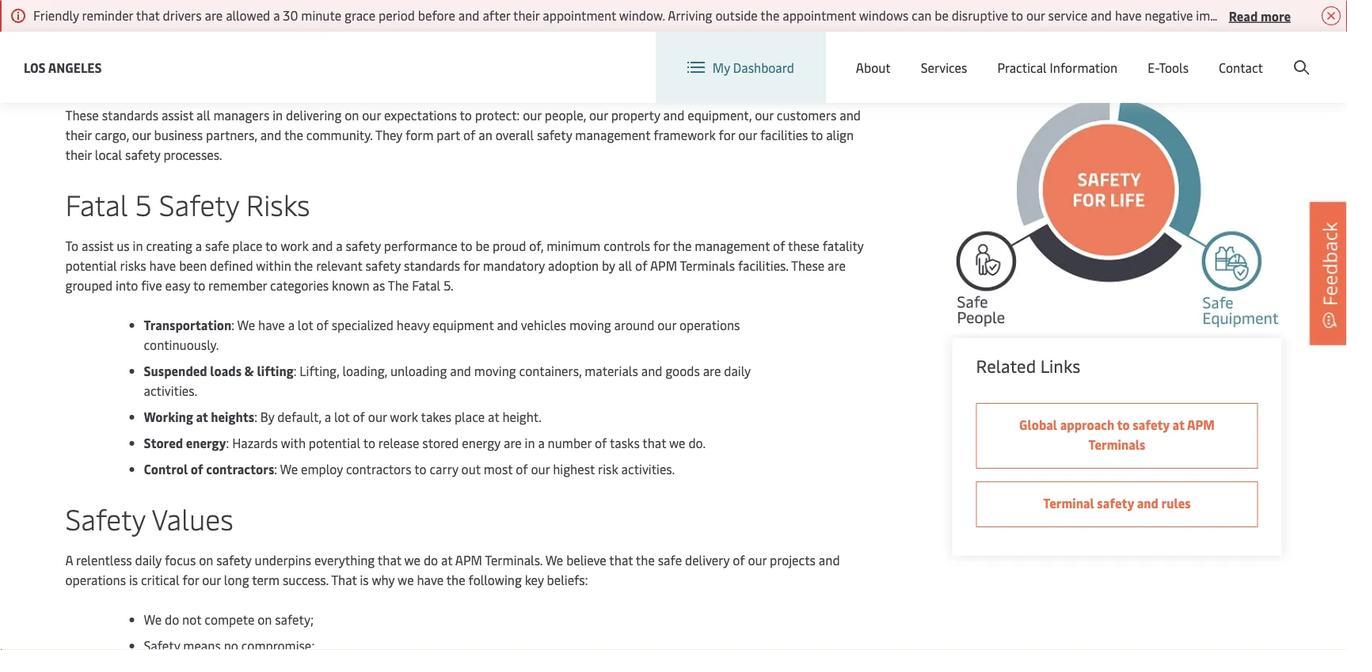 Task type: vqa. For each thing, say whether or not it's contained in the screenshot.
safe to the top
yes



Task type: describe. For each thing, give the bounding box(es) containing it.
loads
[[210, 362, 242, 379]]

relentless
[[76, 552, 132, 569]]

stakeholder
[[730, 47, 800, 64]]

relevant
[[316, 257, 362, 274]]

that
[[331, 572, 357, 589]]

financial
[[553, 47, 604, 64]]

a relentless daily focus on safety underpins everything that we do at apm terminals. we believe that the safe delivery of our projects and operations is critical for our long term success. that is why we have the following key beliefs:
[[65, 552, 840, 589]]

of left these
[[773, 237, 785, 254]]

creating
[[146, 237, 192, 254]]

1 vertical spatial we
[[404, 552, 421, 569]]

the left the following
[[447, 572, 466, 589]]

fatal inside to assist us in creating a safe place to work and a safety performance to be proud of, minimum controls for the management of these fatality potential risks have been defined within the relevant safety standards for mandatory adoption by all of apm terminals facilities. these are grouped into five easy to remember categories known as the fatal 5.
[[412, 277, 441, 294]]

2 vertical spatial their
[[65, 146, 92, 163]]

performance
[[384, 237, 458, 254]]

stored
[[144, 434, 183, 452]]

grouped
[[65, 277, 113, 294]]

adoption
[[548, 257, 599, 274]]

safety right local
[[125, 146, 160, 163]]

los angeles
[[24, 59, 102, 76]]

and inside 'link'
[[1137, 495, 1159, 512]]

has
[[155, 27, 175, 44]]

can
[[912, 7, 932, 24]]

grace
[[345, 7, 376, 24]]

we inside a relentless daily focus on safety underpins everything that we do at apm terminals. we believe that the safe delivery of our projects and operations is critical for our long term success. that is why we have the following key beliefs:
[[546, 552, 563, 569]]

2 vertical spatial we
[[398, 572, 414, 589]]

to inside the apm terminals has global operational standards - safety (goss) for the management of safe efficient operations. in addition to protecting our workforce, effectively managing safety risks supports our reputation, improves financial returns, strengthens stakeholder confidence, and increases our competitive advantage.
[[796, 27, 809, 44]]

before
[[418, 7, 455, 24]]

business
[[154, 126, 203, 143]]

negative
[[1145, 7, 1193, 24]]

of down loading,
[[353, 408, 365, 425]]

most
[[484, 461, 513, 478]]

about
[[856, 59, 891, 76]]

terminals inside the apm terminals has global operational standards - safety (goss) for the management of safe efficient operations. in addition to protecting our workforce, effectively managing safety risks supports our reputation, improves financial returns, strengthens stakeholder confidence, and increases our competitive advantage.
[[95, 27, 152, 44]]

workforce,
[[87, 47, 151, 64]]

1 energy from the left
[[186, 434, 226, 452]]

working at heights : by default, a lot of our work takes place at height.
[[144, 408, 542, 425]]

information
[[1050, 59, 1118, 76]]

are inside : lifting, loading, unloading and moving containers, materials and goods are daily activities.
[[703, 362, 721, 379]]

operational
[[219, 27, 288, 44]]

and down managers
[[260, 126, 282, 143]]

we do not compete on safety;
[[144, 611, 314, 628]]

e-tools button
[[1148, 32, 1189, 103]]

1 horizontal spatial safety
[[159, 185, 239, 223]]

on inside these standards assist all managers in delivering on our expectations to protect: our people, our property and equipment, our customers and their cargo, our business partners, and the community. they form part of an overall safety management framework for our facilities to align their local safety processes.
[[345, 107, 359, 124]]

on left the safety;
[[258, 611, 272, 628]]

: left 'by'
[[254, 408, 257, 425]]

safe inside to assist us in creating a safe place to work and a safety performance to be proud of, minimum controls for the management of these fatality potential risks have been defined within the relevant safety standards for mandatory adoption by all of apm terminals facilities. these are grouped into five easy to remember categories known as the fatal 5.
[[205, 237, 229, 254]]

believe
[[566, 552, 607, 569]]

fatality
[[823, 237, 864, 254]]

default,
[[278, 408, 321, 425]]

2 horizontal spatial in
[[525, 434, 535, 452]]

global inside the apm terminals has global operational standards - safety (goss) for the management of safe efficient operations. in addition to protecting our workforce, effectively managing safety risks supports our reputation, improves financial returns, strengthens stakeholder confidence, and increases our competitive advantage.
[[178, 27, 216, 44]]

practical information
[[998, 59, 1118, 76]]

: inside : we have a lot of specialized heavy equipment and vehicles moving around our operations continuously.
[[232, 316, 234, 333]]

&
[[244, 362, 254, 379]]

1 is from the left
[[129, 572, 138, 589]]

arr
[[1331, 7, 1347, 24]]

windows
[[859, 7, 909, 24]]

our left projects
[[748, 552, 767, 569]]

1 vertical spatial lot
[[334, 408, 350, 425]]

safe inside the apm terminals has global operational standards - safety (goss) for the management of safe efficient operations. in addition to protecting our workforce, effectively managing safety risks supports our reputation, improves financial returns, strengthens stakeholder confidence, and increases our competitive advantage.
[[581, 27, 606, 44]]

a left 30
[[273, 7, 280, 24]]

heights
[[211, 408, 254, 425]]

on inside a relentless daily focus on safety underpins everything that we do at apm terminals. we believe that the safe delivery of our projects and operations is critical for our long term success. that is why we have the following key beliefs:
[[199, 552, 213, 569]]

protect:
[[475, 107, 520, 124]]

our down (goss) at the left top of page
[[405, 47, 425, 64]]

related
[[976, 354, 1036, 378]]

materials
[[585, 362, 638, 379]]

that right tasks
[[643, 434, 666, 452]]

to assist us in creating a safe place to work and a safety performance to be proud of, minimum controls for the management of these fatality potential risks have been defined within the relevant safety standards for mandatory adoption by all of apm terminals facilities. these are grouped into five easy to remember categories known as the fatal 5.
[[65, 237, 864, 294]]

and down : we have a lot of specialized heavy equipment and vehicles moving around our operations continuously.
[[450, 362, 471, 379]]

hazards
[[232, 434, 278, 452]]

and inside the apm terminals has global operational standards - safety (goss) for the management of safe efficient operations. in addition to protecting our workforce, effectively managing safety risks supports our reputation, improves financial returns, strengthens stakeholder confidence, and increases our competitive advantage.
[[65, 67, 87, 84]]

to up the part
[[460, 107, 472, 124]]

we down with
[[280, 461, 298, 478]]

partners,
[[206, 126, 257, 143]]

minimum
[[547, 237, 601, 254]]

heavy
[[397, 316, 430, 333]]

switch location button
[[996, 46, 1111, 64]]

safety up relevant
[[346, 237, 381, 254]]

for right controls
[[654, 237, 670, 254]]

these inside to assist us in creating a safe place to work and a safety performance to be proud of, minimum controls for the management of these fatality potential risks have been defined within the relevant safety standards for mandatory adoption by all of apm terminals facilities. these are grouped into five easy to remember categories known as the fatal 5.
[[791, 257, 825, 274]]

and inside : we have a lot of specialized heavy equipment and vehicles moving around our operations continuously.
[[497, 316, 518, 333]]

on left more
[[1245, 7, 1259, 24]]

a up relevant
[[336, 237, 343, 254]]

management inside to assist us in creating a safe place to work and a safety performance to be proud of, minimum controls for the management of these fatality potential risks have been defined within the relevant safety standards for mandatory adoption by all of apm terminals facilities. these are grouped into five easy to remember categories known as the fatal 5.
[[695, 237, 770, 254]]

5
[[135, 185, 152, 223]]

and left 'after'
[[458, 7, 480, 24]]

we inside : we have a lot of specialized heavy equipment and vehicles moving around our operations continuously.
[[237, 316, 255, 333]]

projects
[[770, 552, 816, 569]]

goods
[[666, 362, 700, 379]]

at left height.
[[488, 408, 499, 425]]

are down height.
[[504, 434, 522, 452]]

property
[[611, 107, 660, 124]]

1 horizontal spatial potential
[[309, 434, 360, 452]]

terminals inside global approach to safety at apm terminals
[[1089, 436, 1146, 453]]

safety down the people,
[[537, 126, 572, 143]]

1 horizontal spatial work
[[390, 408, 418, 425]]

our up 'release'
[[368, 408, 387, 425]]

: down the heights
[[226, 434, 229, 452]]

all inside to assist us in creating a safe place to work and a safety performance to be proud of, minimum controls for the management of these fatality potential risks have been defined within the relevant safety standards for mandatory adoption by all of apm terminals facilities. these are grouped into five easy to remember categories known as the fatal 5.
[[618, 257, 632, 274]]

and right service
[[1091, 7, 1112, 24]]

close alert image
[[1322, 6, 1341, 25]]

2 is from the left
[[360, 572, 369, 589]]

apm terminals approach to safety image
[[953, 14, 1282, 334]]

suspended
[[144, 362, 207, 379]]

improves
[[497, 47, 550, 64]]

outside
[[716, 7, 758, 24]]

to right disruptive
[[1011, 7, 1023, 24]]

contact
[[1219, 59, 1263, 76]]

potential inside to assist us in creating a safe place to work and a safety performance to be proud of, minimum controls for the management of these fatality potential risks have been defined within the relevant safety standards for mandatory adoption by all of apm terminals facilities. these are grouped into five easy to remember categories known as the fatal 5.
[[65, 257, 117, 274]]

lot inside : we have a lot of specialized heavy equipment and vehicles moving around our operations continuously.
[[298, 316, 313, 333]]

continuously.
[[144, 336, 219, 353]]

managing
[[220, 47, 277, 64]]

our down equipment,
[[738, 126, 757, 143]]

of right 'control' at bottom left
[[191, 461, 203, 478]]

0 vertical spatial be
[[935, 7, 949, 24]]

: we have a lot of specialized heavy equipment and vehicles moving around our operations continuously.
[[144, 316, 740, 353]]

mandatory
[[483, 257, 545, 274]]

of inside these standards assist all managers in delivering on our expectations to protect: our people, our property and equipment, our customers and their cargo, our business partners, and the community. they form part of an overall safety management framework for our facilities to align their local safety processes.
[[463, 126, 476, 143]]

suspended loads & lifting
[[144, 362, 294, 379]]

: inside : lifting, loading, unloading and moving containers, materials and goods are daily activities.
[[294, 362, 297, 379]]

allowed
[[226, 7, 270, 24]]

our down effectively
[[147, 67, 166, 84]]

local
[[95, 146, 122, 163]]

global for global menu
[[1162, 47, 1199, 64]]

our up overall
[[523, 107, 542, 124]]

operations.
[[662, 27, 728, 44]]

risk
[[598, 461, 618, 478]]

read more button
[[1229, 6, 1291, 25]]

a inside : we have a lot of specialized heavy equipment and vehicles moving around our operations continuously.
[[288, 316, 295, 333]]

our right los
[[65, 47, 85, 64]]

at inside global approach to safety at apm terminals
[[1173, 416, 1185, 433]]

1 vertical spatial their
[[65, 126, 92, 143]]

safety inside a relentless daily focus on safety underpins everything that we do at apm terminals. we believe that the safe delivery of our projects and operations is critical for our long term success. that is why we have the following key beliefs:
[[216, 552, 252, 569]]

of left tasks
[[595, 434, 607, 452]]

for inside a relentless daily focus on safety underpins everything that we do at apm terminals. we believe that the safe delivery of our projects and operations is critical for our long term success. that is why we have the following key beliefs:
[[183, 572, 199, 589]]

and left goods on the bottom of page
[[641, 362, 663, 379]]

about button
[[856, 32, 891, 103]]

to left carry
[[414, 461, 427, 478]]

and up framework
[[664, 107, 685, 124]]

the up addition
[[761, 7, 780, 24]]

reminder
[[82, 7, 133, 24]]

(goss)
[[402, 27, 442, 44]]

service
[[1048, 7, 1088, 24]]

apm terminals has global operational standards - safety (goss) for the management of safe efficient operations. in addition to protecting our workforce, effectively managing safety risks supports our reputation, improves financial returns, strengthens stakeholder confidence, and increases our competitive advantage.
[[65, 27, 873, 84]]

to inside global approach to safety at apm terminals
[[1117, 416, 1130, 433]]

that up has
[[136, 7, 160, 24]]

services button
[[921, 32, 968, 103]]

these inside these standards assist all managers in delivering on our expectations to protect: our people, our property and equipment, our customers and their cargo, our business partners, and the community. they form part of an overall safety management framework for our facilities to align their local safety processes.
[[65, 107, 99, 124]]

efficient
[[609, 27, 659, 44]]

all inside these standards assist all managers in delivering on our expectations to protect: our people, our property and equipment, our customers and their cargo, our business partners, and the community. they form part of an overall safety management framework for our facilities to align their local safety processes.
[[197, 107, 210, 124]]

returns,
[[607, 47, 654, 64]]

for inside the apm terminals has global operational standards - safety (goss) for the management of safe efficient operations. in addition to protecting our workforce, effectively managing safety risks supports our reputation, improves financial returns, strengthens stakeholder confidence, and increases our competitive advantage.
[[444, 27, 462, 44]]

our left highest at left
[[531, 461, 550, 478]]

safety inside the apm terminals has global operational standards - safety (goss) for the management of safe efficient operations. in addition to protecting our workforce, effectively managing safety risks supports our reputation, improves financial returns, strengthens stakeholder confidence, and increases our competitive advantage.
[[361, 27, 399, 44]]

safety up 'as'
[[366, 257, 401, 274]]

fatal 5 safety risks
[[65, 185, 310, 223]]

expectations
[[384, 107, 457, 124]]

30
[[283, 7, 298, 24]]

to down customers at right top
[[811, 126, 823, 143]]

management inside the apm terminals has global operational standards - safety (goss) for the management of safe efficient operations. in addition to protecting our workforce, effectively managing safety risks supports our reputation, improves financial returns, strengthens stakeholder confidence, and increases our competitive advantage.
[[487, 27, 563, 44]]

highest
[[553, 461, 595, 478]]

controls
[[604, 237, 651, 254]]

feedback button
[[1310, 202, 1347, 345]]

carry
[[430, 461, 458, 478]]

are inside to assist us in creating a safe place to work and a safety performance to be proud of, minimum controls for the management of these fatality potential risks have been defined within the relevant safety standards for mandatory adoption by all of apm terminals facilities. these are grouped into five easy to remember categories known as the fatal 5.
[[828, 257, 846, 274]]

the up categories
[[294, 257, 313, 274]]

and up align
[[840, 107, 861, 124]]

-
[[353, 27, 358, 44]]

to down the been
[[193, 277, 205, 294]]

for inside these standards assist all managers in delivering on our expectations to protect: our people, our property and equipment, our customers and their cargo, our business partners, and the community. they form part of an overall safety management framework for our facilities to align their local safety processes.
[[719, 126, 735, 143]]

our inside : we have a lot of specialized heavy equipment and vehicles moving around our operations continuously.
[[658, 316, 677, 333]]

0 vertical spatial we
[[669, 434, 686, 452]]

to up within
[[265, 237, 278, 254]]

specialized
[[332, 316, 394, 333]]

1 contractors from the left
[[206, 461, 274, 478]]

to left 'release'
[[363, 434, 375, 452]]

part
[[437, 126, 460, 143]]

vehicles
[[521, 316, 566, 333]]

in inside to assist us in creating a safe place to work and a safety performance to be proud of, minimum controls for the management of these fatality potential risks have been defined within the relevant safety standards for mandatory adoption by all of apm terminals facilities. these are grouped into five easy to remember categories known as the fatal 5.
[[133, 237, 143, 254]]

menu
[[1202, 47, 1234, 64]]

our right the people,
[[589, 107, 608, 124]]

at inside a relentless daily focus on safety underpins everything that we do at apm terminals. we believe that the safe delivery of our projects and operations is critical for our long term success. that is why we have the following key beliefs:
[[441, 552, 453, 569]]

contact button
[[1219, 32, 1263, 103]]



Task type: locate. For each thing, give the bounding box(es) containing it.
1 horizontal spatial in
[[273, 107, 283, 124]]

operations inside : we have a lot of specialized heavy equipment and vehicles moving around our operations continuously.
[[680, 316, 740, 333]]

0 horizontal spatial contractors
[[206, 461, 274, 478]]

1 horizontal spatial standards
[[404, 257, 460, 274]]

0 horizontal spatial work
[[281, 237, 309, 254]]

delivery
[[685, 552, 730, 569]]

0 horizontal spatial lot
[[298, 316, 313, 333]]

effectively
[[154, 47, 217, 64]]

to
[[65, 237, 79, 254]]

safety inside global approach to safety at apm terminals
[[1133, 416, 1170, 433]]

that right the believe
[[609, 552, 633, 569]]

cargo,
[[95, 126, 129, 143]]

the right the believe
[[636, 552, 655, 569]]

we left not
[[144, 611, 162, 628]]

2 drivers from the left
[[1262, 7, 1301, 24]]

a left number
[[538, 434, 545, 452]]

0 horizontal spatial management
[[487, 27, 563, 44]]

safe up financial
[[581, 27, 606, 44]]

1 horizontal spatial do
[[424, 552, 438, 569]]

defined
[[210, 257, 253, 274]]

on up community.
[[345, 107, 359, 124]]

safety
[[280, 47, 317, 64], [537, 126, 572, 143], [125, 146, 160, 163], [346, 237, 381, 254], [366, 257, 401, 274], [1133, 416, 1170, 433], [1097, 495, 1134, 512], [216, 552, 252, 569]]

apm inside a relentless daily focus on safety underpins everything that we do at apm terminals. we believe that the safe delivery of our projects and operations is critical for our long term success. that is why we have the following key beliefs:
[[455, 552, 482, 569]]

0 horizontal spatial do
[[165, 611, 179, 628]]

5.
[[444, 277, 454, 294]]

facilities
[[760, 126, 808, 143]]

feedback
[[1317, 222, 1343, 306]]

confidence,
[[803, 47, 870, 64]]

our
[[1027, 7, 1045, 24], [65, 47, 85, 64], [405, 47, 425, 64], [147, 67, 166, 84], [362, 107, 381, 124], [523, 107, 542, 124], [589, 107, 608, 124], [755, 107, 774, 124], [132, 126, 151, 143], [738, 126, 757, 143], [658, 316, 677, 333], [368, 408, 387, 425], [531, 461, 550, 478], [748, 552, 767, 569], [202, 572, 221, 589]]

minute
[[301, 7, 342, 24]]

1 vertical spatial terminals
[[680, 257, 735, 274]]

fatal left 5.
[[412, 277, 441, 294]]

all right by
[[618, 257, 632, 274]]

of inside the apm terminals has global operational standards - safety (goss) for the management of safe efficient operations. in addition to protecting our workforce, effectively managing safety risks supports our reputation, improves financial returns, strengthens stakeholder confidence, and increases our competitive advantage.
[[566, 27, 579, 44]]

switch location
[[1022, 46, 1111, 63]]

global inside button
[[1162, 47, 1199, 64]]

1 horizontal spatial global
[[1020, 416, 1058, 433]]

activities.
[[144, 382, 197, 399], [622, 461, 675, 478]]

1 horizontal spatial management
[[575, 126, 651, 143]]

are left allowed
[[205, 7, 223, 24]]

appointment up financial
[[543, 7, 616, 24]]

1 horizontal spatial lot
[[334, 408, 350, 425]]

safety inside the apm terminals has global operational standards - safety (goss) for the management of safe efficient operations. in addition to protecting our workforce, effectively managing safety risks supports our reputation, improves financial returns, strengthens stakeholder confidence, and increases our competitive advantage.
[[280, 47, 317, 64]]

1 horizontal spatial activities.
[[622, 461, 675, 478]]

work inside to assist us in creating a safe place to work and a safety performance to be proud of, minimum controls for the management of these fatality potential risks have been defined within the relevant safety standards for mandatory adoption by all of apm terminals facilities. these are grouped into five easy to remember categories known as the fatal 5.
[[281, 237, 309, 254]]

0 vertical spatial work
[[281, 237, 309, 254]]

0 horizontal spatial drivers
[[163, 7, 202, 24]]

place inside to assist us in creating a safe place to work and a safety performance to be proud of, minimum controls for the management of these fatality potential risks have been defined within the relevant safety standards for mandatory adoption by all of apm terminals facilities. these are grouped into five easy to remember categories known as the fatal 5.
[[232, 237, 263, 254]]

0 horizontal spatial fatal
[[65, 185, 128, 223]]

0 horizontal spatial moving
[[474, 362, 516, 379]]

terminals down approach
[[1089, 436, 1146, 453]]

0 horizontal spatial safe
[[205, 237, 229, 254]]

contractors down hazards
[[206, 461, 274, 478]]

operations inside a relentless daily focus on safety underpins everything that we do at apm terminals. we believe that the safe delivery of our projects and operations is critical for our long term success. that is why we have the following key beliefs:
[[65, 572, 126, 589]]

1 vertical spatial management
[[575, 126, 651, 143]]

a down categories
[[288, 316, 295, 333]]

at up rules
[[1173, 416, 1185, 433]]

we right everything
[[404, 552, 421, 569]]

are right goods on the bottom of page
[[703, 362, 721, 379]]

moving inside : lifting, loading, unloading and moving containers, materials and goods are daily activities.
[[474, 362, 516, 379]]

the
[[761, 7, 780, 24], [464, 27, 484, 44], [284, 126, 303, 143], [673, 237, 692, 254], [294, 257, 313, 274], [636, 552, 655, 569], [447, 572, 466, 589]]

the inside the apm terminals has global operational standards - safety (goss) for the management of safe efficient operations. in addition to protecting our workforce, effectively managing safety risks supports our reputation, improves financial returns, strengthens stakeholder confidence, and increases our competitive advantage.
[[464, 27, 484, 44]]

into
[[116, 277, 138, 294]]

lot right default,
[[334, 408, 350, 425]]

0 vertical spatial daily
[[724, 362, 751, 379]]

1 vertical spatial safety
[[159, 185, 239, 223]]

1 vertical spatial daily
[[135, 552, 162, 569]]

2 horizontal spatial safe
[[658, 552, 682, 569]]

related links
[[976, 354, 1081, 378]]

1 vertical spatial all
[[618, 257, 632, 274]]

a up the been
[[196, 237, 202, 254]]

of inside a relentless daily focus on safety underpins everything that we do at apm terminals. we believe that the safe delivery of our projects and operations is critical for our long term success. that is why we have the following key beliefs:
[[733, 552, 745, 569]]

: down hazards
[[274, 461, 277, 478]]

2 vertical spatial global
[[1020, 416, 1058, 433]]

for left the mandatory
[[463, 257, 480, 274]]

assist left us
[[82, 237, 114, 254]]

around
[[614, 316, 655, 333]]

1 vertical spatial global
[[1162, 47, 1199, 64]]

1 horizontal spatial risks
[[320, 47, 347, 64]]

1 vertical spatial safe
[[205, 237, 229, 254]]

moving inside : we have a lot of specialized heavy equipment and vehicles moving around our operations continuously.
[[569, 316, 611, 333]]

terminals inside to assist us in creating a safe place to work and a safety performance to be proud of, minimum controls for the management of these fatality potential risks have been defined within the relevant safety standards for mandatory adoption by all of apm terminals facilities. these are grouped into five easy to remember categories known as the fatal 5.
[[680, 257, 735, 274]]

do inside a relentless daily focus on safety underpins everything that we do at apm terminals. we believe that the safe delivery of our projects and operations is critical for our long term success. that is why we have the following key beliefs:
[[424, 552, 438, 569]]

1 drivers from the left
[[163, 7, 202, 24]]

apm inside to assist us in creating a safe place to work and a safety performance to be proud of, minimum controls for the management of these fatality potential risks have been defined within the relevant safety standards for mandatory adoption by all of apm terminals facilities. these are grouped into five easy to remember categories known as the fatal 5.
[[650, 257, 677, 274]]

the right controls
[[673, 237, 692, 254]]

2 horizontal spatial global
[[1162, 47, 1199, 64]]

tasks
[[610, 434, 640, 452]]

links
[[1041, 354, 1081, 378]]

we left do.
[[669, 434, 686, 452]]

2 horizontal spatial terminals
[[1089, 436, 1146, 453]]

1 vertical spatial potential
[[309, 434, 360, 452]]

0 horizontal spatial all
[[197, 107, 210, 124]]

reputation,
[[427, 47, 494, 64]]

to right addition
[[796, 27, 809, 44]]

1 vertical spatial these
[[791, 257, 825, 274]]

and
[[458, 7, 480, 24], [1091, 7, 1112, 24], [65, 67, 87, 84], [664, 107, 685, 124], [840, 107, 861, 124], [260, 126, 282, 143], [312, 237, 333, 254], [497, 316, 518, 333], [450, 362, 471, 379], [641, 362, 663, 379], [1137, 495, 1159, 512], [819, 552, 840, 569]]

protecting
[[811, 27, 873, 44]]

friendly reminder that drivers are allowed a 30 minute grace period before and after their appointment window. arriving outside the appointment windows can be disruptive to our service and have negative impacts on drivers who arr
[[33, 7, 1347, 24]]

1 horizontal spatial be
[[935, 7, 949, 24]]

: left lifting,
[[294, 362, 297, 379]]

values
[[152, 499, 233, 538]]

0 horizontal spatial assist
[[82, 237, 114, 254]]

not
[[182, 611, 202, 628]]

assist inside to assist us in creating a safe place to work and a safety performance to be proud of, minimum controls for the management of these fatality potential risks have been defined within the relevant safety standards for mandatory adoption by all of apm terminals facilities. these are grouped into five easy to remember categories known as the fatal 5.
[[82, 237, 114, 254]]

their left local
[[65, 146, 92, 163]]

be inside to assist us in creating a safe place to work and a safety performance to be proud of, minimum controls for the management of these fatality potential risks have been defined within the relevant safety standards for mandatory adoption by all of apm terminals facilities. these are grouped into five easy to remember categories known as the fatal 5.
[[476, 237, 490, 254]]

and inside to assist us in creating a safe place to work and a safety performance to be proud of, minimum controls for the management of these fatality potential risks have been defined within the relevant safety standards for mandatory adoption by all of apm terminals facilities. these are grouped into five easy to remember categories known as the fatal 5.
[[312, 237, 333, 254]]

angeles
[[48, 59, 102, 76]]

1 horizontal spatial energy
[[462, 434, 501, 452]]

1 vertical spatial work
[[390, 408, 418, 425]]

2 horizontal spatial safety
[[361, 27, 399, 44]]

0 horizontal spatial terminals
[[95, 27, 152, 44]]

lifting
[[257, 362, 294, 379]]

for down equipment,
[[719, 126, 735, 143]]

work up 'release'
[[390, 408, 418, 425]]

their
[[513, 7, 540, 24], [65, 126, 92, 143], [65, 146, 92, 163]]

release
[[379, 434, 419, 452]]

drivers left who
[[1262, 7, 1301, 24]]

compete
[[205, 611, 255, 628]]

activities. inside : lifting, loading, unloading and moving containers, materials and goods are daily activities.
[[144, 382, 197, 399]]

2 vertical spatial terminals
[[1089, 436, 1146, 453]]

1 horizontal spatial operations
[[680, 316, 740, 333]]

of inside : we have a lot of specialized heavy equipment and vehicles moving around our operations continuously.
[[316, 316, 329, 333]]

our right around at left
[[658, 316, 677, 333]]

0 vertical spatial activities.
[[144, 382, 197, 399]]

moving left around at left
[[569, 316, 611, 333]]

fatal left "5"
[[65, 185, 128, 223]]

of left "an"
[[463, 126, 476, 143]]

have inside : we have a lot of specialized heavy equipment and vehicles moving around our operations continuously.
[[258, 316, 285, 333]]

and up relevant
[[312, 237, 333, 254]]

1 vertical spatial moving
[[474, 362, 516, 379]]

0 vertical spatial all
[[197, 107, 210, 124]]

1 vertical spatial assist
[[82, 237, 114, 254]]

0 horizontal spatial in
[[133, 237, 143, 254]]

for
[[444, 27, 462, 44], [719, 126, 735, 143], [654, 237, 670, 254], [463, 257, 480, 274], [183, 572, 199, 589]]

2 energy from the left
[[462, 434, 501, 452]]

are
[[205, 7, 223, 24], [828, 257, 846, 274], [703, 362, 721, 379], [504, 434, 522, 452]]

0 horizontal spatial global
[[178, 27, 216, 44]]

0 vertical spatial global
[[178, 27, 216, 44]]

window.
[[619, 7, 665, 24]]

0 vertical spatial fatal
[[65, 185, 128, 223]]

0 vertical spatial potential
[[65, 257, 117, 274]]

are down fatality
[[828, 257, 846, 274]]

0 horizontal spatial risks
[[120, 257, 146, 274]]

0 vertical spatial management
[[487, 27, 563, 44]]

more
[[1261, 7, 1291, 24]]

standards inside these standards assist all managers in delivering on our expectations to protect: our people, our property and equipment, our customers and their cargo, our business partners, and the community. they form part of an overall safety management framework for our facilities to align their local safety processes.
[[102, 107, 158, 124]]

0 vertical spatial moving
[[569, 316, 611, 333]]

equipment,
[[688, 107, 752, 124]]

1 horizontal spatial appointment
[[783, 7, 856, 24]]

we down remember
[[237, 316, 255, 333]]

that up why
[[378, 552, 401, 569]]

daily inside : lifting, loading, unloading and moving containers, materials and goods are daily activities.
[[724, 362, 751, 379]]

1 vertical spatial do
[[165, 611, 179, 628]]

terminals.
[[485, 552, 543, 569]]

period
[[379, 7, 415, 24]]

management
[[487, 27, 563, 44], [575, 126, 651, 143], [695, 237, 770, 254]]

have up lifting
[[258, 316, 285, 333]]

2 contractors from the left
[[346, 461, 412, 478]]

standards inside to assist us in creating a safe place to work and a safety performance to be proud of, minimum controls for the management of these fatality potential risks have been defined within the relevant safety standards for mandatory adoption by all of apm terminals facilities. these are grouped into five easy to remember categories known as the fatal 5.
[[404, 257, 460, 274]]

0 vertical spatial operations
[[680, 316, 740, 333]]

of down controls
[[635, 257, 648, 274]]

1 horizontal spatial place
[[455, 408, 485, 425]]

unloading
[[390, 362, 447, 379]]

apm
[[65, 27, 93, 44], [650, 257, 677, 274], [1187, 416, 1215, 433], [455, 552, 482, 569]]

with
[[281, 434, 306, 452]]

2 vertical spatial in
[[525, 434, 535, 452]]

control of contractors : we employ contractors to carry out most of our highest risk activities.
[[144, 461, 675, 478]]

global
[[178, 27, 216, 44], [1162, 47, 1199, 64], [1020, 416, 1058, 433]]

0 vertical spatial standards
[[102, 107, 158, 124]]

have left negative
[[1115, 7, 1142, 24]]

daily right goods on the bottom of page
[[724, 362, 751, 379]]

0 vertical spatial their
[[513, 7, 540, 24]]

on
[[1245, 7, 1259, 24], [345, 107, 359, 124], [199, 552, 213, 569], [258, 611, 272, 628]]

services
[[921, 59, 968, 76]]

0 vertical spatial place
[[232, 237, 263, 254]]

0 horizontal spatial activities.
[[144, 382, 197, 399]]

0 horizontal spatial safety
[[65, 499, 145, 538]]

safety up supports
[[361, 27, 399, 44]]

have right why
[[417, 572, 444, 589]]

their left cargo,
[[65, 126, 92, 143]]

standards down the performance
[[404, 257, 460, 274]]

risks inside to assist us in creating a safe place to work and a safety performance to be proud of, minimum controls for the management of these fatality potential risks have been defined within the relevant safety standards for mandatory adoption by all of apm terminals facilities. these are grouped into five easy to remember categories known as the fatal 5.
[[120, 257, 146, 274]]

at left the heights
[[196, 408, 208, 425]]

global for global approach to safety at apm terminals
[[1020, 416, 1058, 433]]

overall
[[496, 126, 534, 143]]

1 horizontal spatial terminals
[[680, 257, 735, 274]]

1 horizontal spatial drivers
[[1262, 7, 1301, 24]]

have down "creating"
[[149, 257, 176, 274]]

0 horizontal spatial energy
[[186, 434, 226, 452]]

and left increases
[[65, 67, 87, 84]]

1 horizontal spatial all
[[618, 257, 632, 274]]

the inside these standards assist all managers in delivering on our expectations to protect: our people, our property and equipment, our customers and their cargo, our business partners, and the community. they form part of an overall safety management framework for our facilities to align their local safety processes.
[[284, 126, 303, 143]]

of right most at left bottom
[[516, 461, 528, 478]]

assist inside these standards assist all managers in delivering on our expectations to protect: our people, our property and equipment, our customers and their cargo, our business partners, and the community. they form part of an overall safety management framework for our facilities to align their local safety processes.
[[162, 107, 193, 124]]

who
[[1304, 7, 1328, 24]]

management down property
[[575, 126, 651, 143]]

global approach to safety at apm terminals
[[1020, 416, 1215, 453]]

to left 'proud' at the top left
[[461, 237, 473, 254]]

we up beliefs:
[[546, 552, 563, 569]]

safe inside a relentless daily focus on safety underpins everything that we do at apm terminals. we believe that the safe delivery of our projects and operations is critical for our long term success. that is why we have the following key beliefs:
[[658, 552, 682, 569]]

why
[[372, 572, 395, 589]]

1 appointment from the left
[[543, 7, 616, 24]]

0 vertical spatial these
[[65, 107, 99, 124]]

0 vertical spatial risks
[[320, 47, 347, 64]]

and inside a relentless daily focus on safety underpins everything that we do at apm terminals. we believe that the safe delivery of our projects and operations is critical for our long term success. that is why we have the following key beliefs:
[[819, 552, 840, 569]]

transportation
[[144, 316, 232, 333]]

0 vertical spatial safety
[[361, 27, 399, 44]]

2 vertical spatial management
[[695, 237, 770, 254]]

of up financial
[[566, 27, 579, 44]]

risks up into
[[120, 257, 146, 274]]

0 vertical spatial assist
[[162, 107, 193, 124]]

by
[[260, 408, 274, 425]]

have inside a relentless daily focus on safety underpins everything that we do at apm terminals. we believe that the safe delivery of our projects and operations is critical for our long term success. that is why we have the following key beliefs:
[[417, 572, 444, 589]]

0 vertical spatial lot
[[298, 316, 313, 333]]

after
[[483, 7, 510, 24]]

apm inside global approach to safety at apm terminals
[[1187, 416, 1215, 433]]

been
[[179, 257, 207, 274]]

be left 'proud' at the top left
[[476, 237, 490, 254]]

1 horizontal spatial fatal
[[412, 277, 441, 294]]

global menu
[[1162, 47, 1234, 64]]

safety right terminal
[[1097, 495, 1134, 512]]

1 horizontal spatial assist
[[162, 107, 193, 124]]

0 horizontal spatial these
[[65, 107, 99, 124]]

loading,
[[343, 362, 387, 379]]

height.
[[503, 408, 542, 425]]

1 vertical spatial standards
[[404, 257, 460, 274]]

and right projects
[[819, 552, 840, 569]]

global approach to safety at apm terminals link
[[976, 403, 1258, 469]]

five
[[141, 277, 162, 294]]

our up they
[[362, 107, 381, 124]]

risks
[[320, 47, 347, 64], [120, 257, 146, 274]]

operations up goods on the bottom of page
[[680, 316, 740, 333]]

safe
[[581, 27, 606, 44], [205, 237, 229, 254], [658, 552, 682, 569]]

2 vertical spatial safety
[[65, 499, 145, 538]]

my dashboard
[[713, 59, 794, 76]]

0 vertical spatial safe
[[581, 27, 606, 44]]

our left long
[[202, 572, 221, 589]]

appointment up protecting
[[783, 7, 856, 24]]

safety values
[[65, 499, 241, 538]]

1 horizontal spatial these
[[791, 257, 825, 274]]

friendly
[[33, 7, 79, 24]]

0 horizontal spatial potential
[[65, 257, 117, 274]]

our left service
[[1027, 7, 1045, 24]]

1 horizontal spatial contractors
[[346, 461, 412, 478]]

1 vertical spatial place
[[455, 408, 485, 425]]

safety inside 'link'
[[1097, 495, 1134, 512]]

risks inside the apm terminals has global operational standards - safety (goss) for the management of safe efficient operations. in addition to protecting our workforce, effectively managing safety risks supports our reputation, improves financial returns, strengthens stakeholder confidence, and increases our competitive advantage.
[[320, 47, 347, 64]]

management inside these standards assist all managers in delivering on our expectations to protect: our people, our property and equipment, our customers and their cargo, our business partners, and the community. they form part of an overall safety management framework for our facilities to align their local safety processes.
[[575, 126, 651, 143]]

align
[[826, 126, 854, 143]]

2 vertical spatial safe
[[658, 552, 682, 569]]

as
[[373, 277, 385, 294]]

in inside these standards assist all managers in delivering on our expectations to protect: our people, our property and equipment, our customers and their cargo, our business partners, and the community. they form part of an overall safety management framework for our facilities to align their local safety processes.
[[273, 107, 283, 124]]

our up facilities
[[755, 107, 774, 124]]

0 horizontal spatial standards
[[102, 107, 158, 124]]

safety up long
[[216, 552, 252, 569]]

have inside to assist us in creating a safe place to work and a safety performance to be proud of, minimum controls for the management of these fatality potential risks have been defined within the relevant safety standards for mandatory adoption by all of apm terminals facilities. these are grouped into five easy to remember categories known as the fatal 5.
[[149, 257, 176, 274]]

risks
[[246, 185, 310, 223]]

terminals up workforce,
[[95, 27, 152, 44]]

daily inside a relentless daily focus on safety underpins everything that we do at apm terminals. we believe that the safe delivery of our projects and operations is critical for our long term success. that is why we have the following key beliefs:
[[135, 552, 162, 569]]

daily up critical in the left of the page
[[135, 552, 162, 569]]

0 horizontal spatial appointment
[[543, 7, 616, 24]]

term
[[252, 572, 280, 589]]

a right default,
[[325, 408, 331, 425]]

for down the focus
[[183, 572, 199, 589]]

in right us
[[133, 237, 143, 254]]

processes.
[[164, 146, 222, 163]]

0 horizontal spatial is
[[129, 572, 138, 589]]

1 horizontal spatial is
[[360, 572, 369, 589]]

stored energy : hazards with potential to release stored energy are in a number of tasks that we do.
[[144, 434, 706, 452]]

2 appointment from the left
[[783, 7, 856, 24]]

an
[[479, 126, 493, 143]]

we
[[237, 316, 255, 333], [280, 461, 298, 478], [546, 552, 563, 569], [144, 611, 162, 628]]

0 vertical spatial terminals
[[95, 27, 152, 44]]

apm inside the apm terminals has global operational standards - safety (goss) for the management of safe efficient operations. in addition to protecting our workforce, effectively managing safety risks supports our reputation, improves financial returns, strengthens stakeholder confidence, and increases our competitive advantage.
[[65, 27, 93, 44]]

0 horizontal spatial daily
[[135, 552, 162, 569]]

1 vertical spatial in
[[133, 237, 143, 254]]

do.
[[689, 434, 706, 452]]

1 vertical spatial activities.
[[622, 461, 675, 478]]

global inside global approach to safety at apm terminals
[[1020, 416, 1058, 433]]

1 vertical spatial fatal
[[412, 277, 441, 294]]

energy down the heights
[[186, 434, 226, 452]]

at
[[196, 408, 208, 425], [488, 408, 499, 425], [1173, 416, 1185, 433], [441, 552, 453, 569]]

energy up "out"
[[462, 434, 501, 452]]

working
[[144, 408, 193, 425]]

the up "reputation,"
[[464, 27, 484, 44]]

safety right approach
[[1133, 416, 1170, 433]]

our right cargo,
[[132, 126, 151, 143]]

competitive
[[169, 67, 239, 84]]

0 vertical spatial do
[[424, 552, 438, 569]]

on right the focus
[[199, 552, 213, 569]]

easy
[[165, 277, 190, 294]]

: down remember
[[232, 316, 234, 333]]



